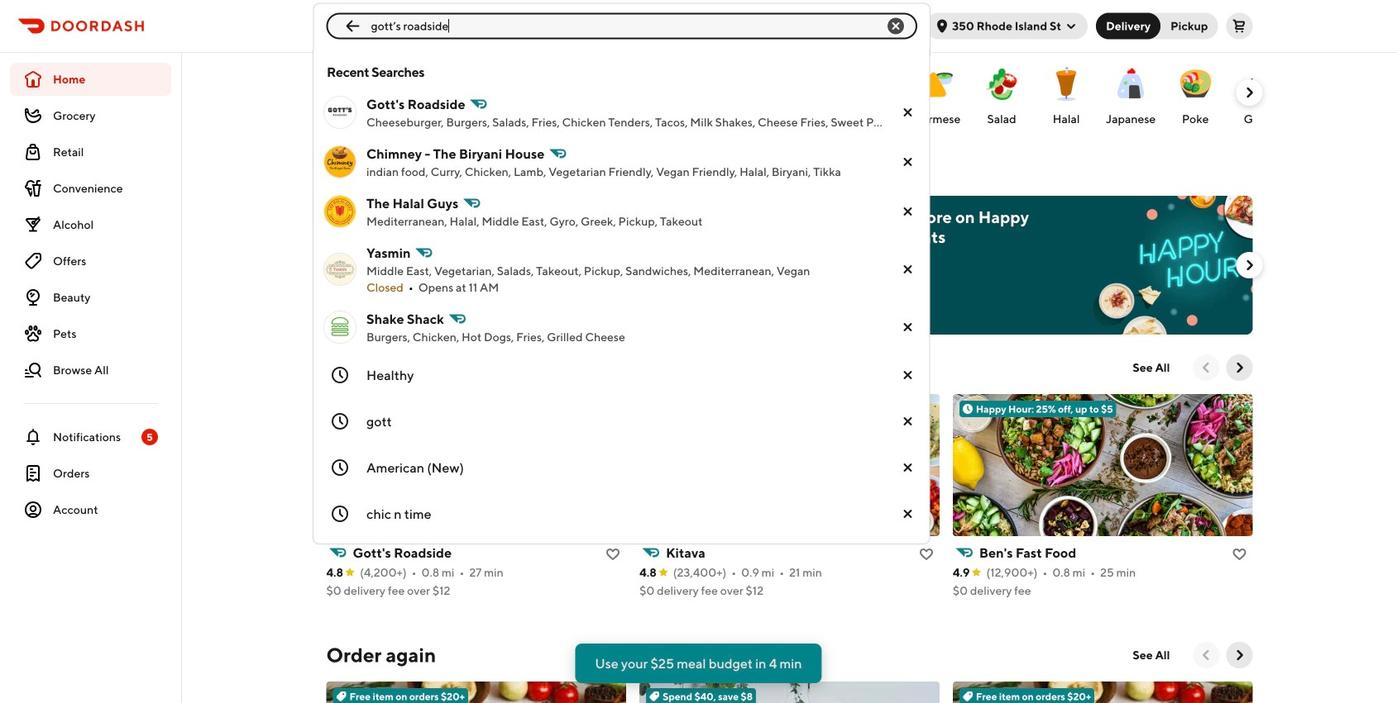 Task type: vqa. For each thing, say whether or not it's contained in the screenshot.
rightmost 12
no



Task type: describe. For each thing, give the bounding box(es) containing it.
next button of carousel image for previous button of carousel icon
[[1231, 648, 1248, 664]]

0 items, open order cart image
[[1233, 19, 1246, 33]]

4 delete recent search result image from the top
[[898, 318, 918, 337]]

2 delete recent search result image from the top
[[898, 202, 918, 222]]

1 delete recent search result image from the top
[[898, 152, 918, 172]]

previous button of carousel image
[[1198, 360, 1215, 376]]

0 vertical spatial next button of carousel image
[[1241, 84, 1258, 101]]

toggle order method (delivery or pickup) option group
[[1096, 13, 1218, 39]]

previous button of carousel image
[[1198, 648, 1215, 664]]



Task type: locate. For each thing, give the bounding box(es) containing it.
delete recent search result image
[[898, 103, 918, 122], [898, 202, 918, 222], [898, 260, 918, 280], [898, 318, 918, 337], [898, 458, 918, 478], [898, 505, 918, 524]]

next button of carousel image for previous button of carousel image
[[1231, 360, 1248, 376]]

3 delete recent search result image from the top
[[898, 260, 918, 280]]

next button of carousel image
[[1241, 257, 1258, 274]]

list box
[[313, 50, 930, 545]]

1 vertical spatial delete recent search result image
[[898, 366, 918, 385]]

next button of carousel image down 0 items, open order cart icon on the top of the page
[[1241, 84, 1258, 101]]

next button of carousel image right previous button of carousel image
[[1231, 360, 1248, 376]]

3 delete recent search result image from the top
[[898, 412, 918, 432]]

clear search input image
[[886, 16, 906, 36]]

2 vertical spatial delete recent search result image
[[898, 412, 918, 432]]

2 vertical spatial next button of carousel image
[[1231, 648, 1248, 664]]

next button of carousel image
[[1241, 84, 1258, 101], [1231, 360, 1248, 376], [1231, 648, 1248, 664]]

Store search: begin typing to search for stores available on DoorDash text field
[[371, 18, 873, 34]]

6 delete recent search result image from the top
[[898, 505, 918, 524]]

5 delete recent search result image from the top
[[898, 458, 918, 478]]

next button of carousel image right previous button of carousel icon
[[1231, 648, 1248, 664]]

1 vertical spatial next button of carousel image
[[1231, 360, 1248, 376]]

1 delete recent search result image from the top
[[898, 103, 918, 122]]

2 delete recent search result image from the top
[[898, 366, 918, 385]]

0 vertical spatial delete recent search result image
[[898, 152, 918, 172]]

return from search image
[[343, 16, 363, 36]]

delete recent search result image
[[898, 152, 918, 172], [898, 366, 918, 385], [898, 412, 918, 432]]

None button
[[1096, 13, 1161, 39], [1151, 13, 1218, 39], [1096, 13, 1161, 39], [1151, 13, 1218, 39]]



